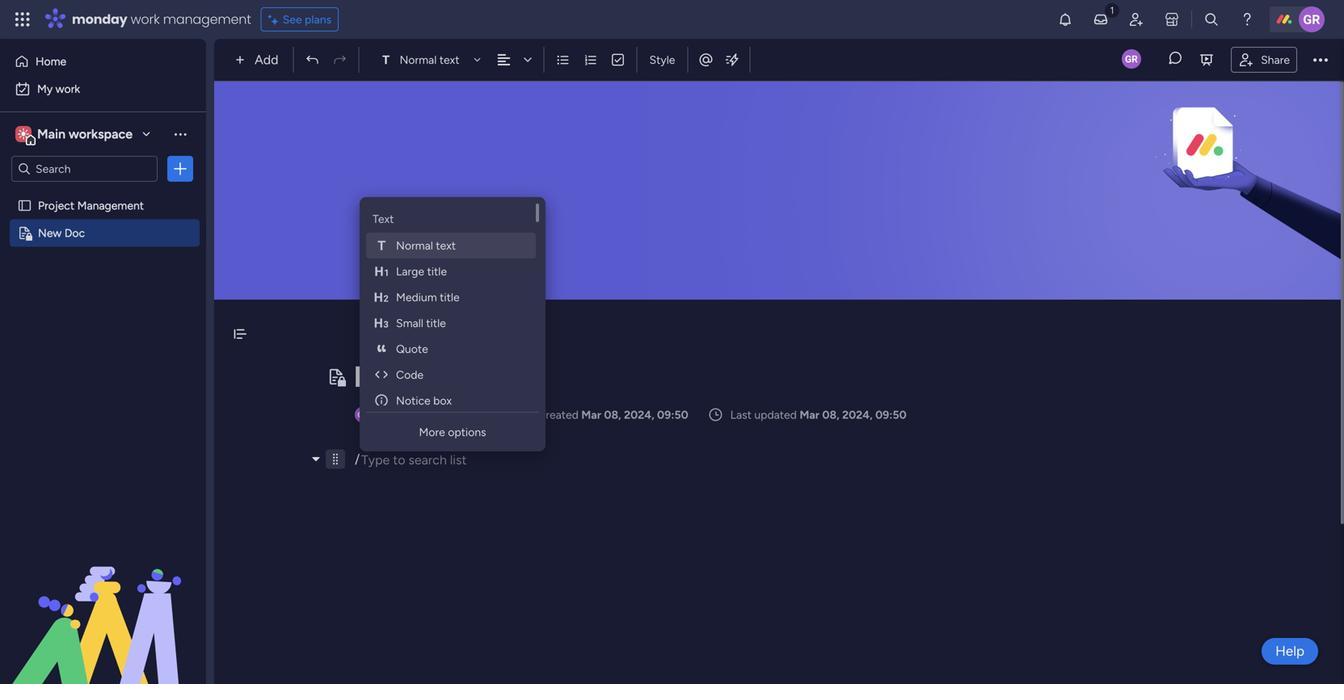 Task type: describe. For each thing, give the bounding box(es) containing it.
board activity image
[[1123, 49, 1142, 69]]

checklist image
[[611, 53, 626, 67]]

title for medium title
[[440, 291, 460, 304]]

list
[[450, 453, 467, 468]]

main workspace
[[37, 127, 133, 142]]

New Doc field
[[350, 356, 484, 398]]

medium title menu item
[[366, 285, 536, 311]]

workspace selection element
[[15, 125, 135, 146]]

see plans
[[283, 13, 332, 26]]

1 image
[[1106, 1, 1120, 19]]

lottie animation element
[[0, 522, 206, 685]]

mention image
[[698, 52, 714, 68]]

v2 ellipsis image
[[1314, 49, 1329, 70]]

main
[[37, 127, 66, 142]]

1 workspace image from the left
[[15, 125, 32, 143]]

select product image
[[15, 11, 31, 27]]

new doc inside new doc field
[[354, 357, 480, 397]]

main workspace button
[[11, 120, 158, 148]]

see
[[283, 13, 302, 26]]

monday
[[72, 10, 127, 28]]

more options button
[[366, 420, 539, 446]]

normal inside menu item
[[396, 239, 433, 253]]

small title menu item
[[366, 311, 536, 336]]

dynamic values image
[[724, 52, 740, 68]]

help button
[[1263, 639, 1319, 666]]

quote image
[[374, 341, 390, 357]]

large title
[[396, 265, 447, 279]]

new inside field
[[354, 357, 418, 397]]

lottie animation image
[[0, 522, 206, 685]]

code image
[[374, 367, 390, 383]]

0 horizontal spatial private board image
[[17, 226, 32, 241]]

add
[[255, 52, 279, 68]]

to
[[393, 453, 406, 468]]

small
[[396, 317, 424, 330]]

small title
[[396, 317, 446, 330]]

greg
[[419, 408, 445, 422]]

notice box
[[396, 394, 452, 408]]

code
[[396, 368, 424, 382]]

undo ⌘+z image
[[305, 53, 320, 67]]

notice box menu item
[[366, 388, 536, 414]]

2 09:50 from the left
[[876, 408, 907, 422]]

style button
[[643, 46, 683, 74]]

project management
[[38, 199, 144, 213]]

0 vertical spatial normal
[[400, 53, 437, 67]]

0 vertical spatial text
[[440, 53, 460, 67]]

code menu item
[[366, 362, 536, 388]]

0 vertical spatial new
[[38, 226, 62, 240]]

/
[[355, 452, 360, 467]]

normal text inside normal text menu item
[[396, 239, 456, 253]]

search everything image
[[1204, 11, 1220, 27]]

2 08, from the left
[[823, 408, 840, 422]]

home link
[[10, 49, 197, 74]]

robinson
[[448, 408, 496, 422]]

greg robinson image
[[1300, 6, 1325, 32]]

1 09:50 from the left
[[658, 408, 689, 422]]

my work
[[37, 82, 80, 96]]

help
[[1276, 644, 1305, 660]]

project
[[38, 199, 75, 213]]

normal text image
[[374, 238, 390, 254]]

text
[[373, 212, 394, 226]]

bulleted list image
[[556, 53, 571, 67]]

/ type to search list
[[355, 452, 467, 468]]

created
[[538, 408, 579, 422]]

created mar 08, 2024, 09:50
[[538, 408, 689, 422]]

notice box image
[[374, 393, 390, 409]]

share
[[1262, 53, 1291, 67]]

0 vertical spatial normal text
[[400, 53, 460, 67]]



Task type: locate. For each thing, give the bounding box(es) containing it.
09:50
[[658, 408, 689, 422], [876, 408, 907, 422]]

doc inside new doc field
[[424, 357, 480, 397]]

1 horizontal spatial 08,
[[823, 408, 840, 422]]

1 vertical spatial title
[[440, 291, 460, 304]]

monday marketplace image
[[1165, 11, 1181, 27]]

08, right updated at right
[[823, 408, 840, 422]]

notice
[[396, 394, 431, 408]]

new doc
[[38, 226, 85, 240], [354, 357, 480, 397]]

list box
[[0, 189, 206, 465]]

options
[[448, 426, 487, 440]]

1 vertical spatial work
[[56, 82, 80, 96]]

large title image
[[374, 264, 390, 280]]

1 horizontal spatial new
[[354, 357, 418, 397]]

private board image down "public board" icon
[[17, 226, 32, 241]]

title for small title
[[426, 317, 446, 330]]

1 vertical spatial new doc
[[354, 357, 480, 397]]

menu image
[[330, 453, 342, 466]]

options image
[[172, 161, 188, 177]]

0 horizontal spatial 2024,
[[624, 408, 655, 422]]

1 vertical spatial doc
[[424, 357, 480, 397]]

0 horizontal spatial doc
[[64, 226, 85, 240]]

0 horizontal spatial 09:50
[[658, 408, 689, 422]]

Search in workspace field
[[34, 160, 135, 178]]

private board image
[[17, 226, 32, 241], [327, 368, 346, 387]]

list box containing project management
[[0, 189, 206, 465]]

2 vertical spatial title
[[426, 317, 446, 330]]

title
[[427, 265, 447, 279], [440, 291, 460, 304], [426, 317, 446, 330]]

1 vertical spatial text
[[436, 239, 456, 253]]

normal text menu item
[[366, 233, 536, 259]]

text
[[440, 53, 460, 67], [436, 239, 456, 253]]

2 2024, from the left
[[843, 408, 873, 422]]

0 horizontal spatial mar
[[582, 408, 602, 422]]

mar right updated at right
[[800, 408, 820, 422]]

0 vertical spatial new doc
[[38, 226, 85, 240]]

work for monday
[[131, 10, 160, 28]]

title right small
[[426, 317, 446, 330]]

1 08, from the left
[[604, 408, 622, 422]]

0 vertical spatial title
[[427, 265, 447, 279]]

normal text
[[400, 53, 460, 67], [396, 239, 456, 253]]

0 vertical spatial private board image
[[17, 226, 32, 241]]

normal
[[400, 53, 437, 67], [396, 239, 433, 253]]

help image
[[1240, 11, 1256, 27]]

mar
[[582, 408, 602, 422], [800, 408, 820, 422]]

management
[[163, 10, 251, 28]]

1 horizontal spatial doc
[[424, 357, 480, 397]]

plans
[[305, 13, 332, 26]]

style
[[650, 53, 676, 67]]

1 vertical spatial new
[[354, 357, 418, 397]]

mar right "created"
[[582, 408, 602, 422]]

08,
[[604, 408, 622, 422], [823, 408, 840, 422]]

1 horizontal spatial 09:50
[[876, 408, 907, 422]]

1 horizontal spatial new doc
[[354, 357, 480, 397]]

0 vertical spatial doc
[[64, 226, 85, 240]]

0 horizontal spatial 08,
[[604, 408, 622, 422]]

more options
[[419, 426, 487, 440]]

type
[[361, 453, 390, 468]]

option
[[0, 191, 206, 194]]

medium
[[396, 291, 437, 304]]

update feed image
[[1093, 11, 1110, 27]]

0 horizontal spatial new doc
[[38, 226, 85, 240]]

1 horizontal spatial private board image
[[327, 368, 346, 387]]

2024,
[[624, 408, 655, 422], [843, 408, 873, 422]]

management
[[77, 199, 144, 213]]

2 workspace image from the left
[[18, 125, 29, 143]]

08, right "created"
[[604, 408, 622, 422]]

title down large title menu item
[[440, 291, 460, 304]]

work
[[131, 10, 160, 28], [56, 82, 80, 96]]

1 horizontal spatial work
[[131, 10, 160, 28]]

last updated mar 08, 2024, 09:50
[[731, 408, 907, 422]]

workspace image
[[15, 125, 32, 143], [18, 125, 29, 143]]

workspace
[[69, 127, 133, 142]]

1 horizontal spatial mar
[[800, 408, 820, 422]]

more
[[419, 426, 445, 440]]

title right large
[[427, 265, 447, 279]]

box
[[434, 394, 452, 408]]

home option
[[10, 49, 197, 74]]

1 horizontal spatial 2024,
[[843, 408, 873, 422]]

invite members image
[[1129, 11, 1145, 27]]

private board image left code icon
[[327, 368, 346, 387]]

new doc down project
[[38, 226, 85, 240]]

medium title
[[396, 291, 460, 304]]

1 mar from the left
[[582, 408, 602, 422]]

work for my
[[56, 82, 80, 96]]

2 mar from the left
[[800, 408, 820, 422]]

share button
[[1232, 47, 1298, 73]]

work right monday
[[131, 10, 160, 28]]

new
[[38, 226, 62, 240], [354, 357, 418, 397]]

see plans button
[[261, 7, 339, 32]]

monday work management
[[72, 10, 251, 28]]

1 2024, from the left
[[624, 408, 655, 422]]

doc
[[64, 226, 85, 240], [424, 357, 480, 397]]

search
[[409, 453, 447, 468]]

creator
[[378, 408, 416, 422]]

add button
[[229, 47, 288, 73]]

numbered list image
[[583, 53, 598, 67]]

1 vertical spatial private board image
[[327, 368, 346, 387]]

notifications image
[[1058, 11, 1074, 27]]

0 horizontal spatial new
[[38, 226, 62, 240]]

large
[[396, 265, 425, 279]]

1 vertical spatial normal text
[[396, 239, 456, 253]]

title for large title
[[427, 265, 447, 279]]

0 horizontal spatial work
[[56, 82, 80, 96]]

my work option
[[10, 76, 197, 102]]

creator greg robinson
[[378, 408, 496, 422]]

large title menu item
[[366, 259, 536, 285]]

quote menu item
[[366, 336, 536, 362]]

text inside menu item
[[436, 239, 456, 253]]

medium title image
[[374, 290, 390, 306]]

workspace options image
[[172, 126, 188, 142]]

last
[[731, 408, 752, 422]]

small title image
[[374, 315, 390, 332]]

public board image
[[17, 198, 32, 214]]

my work link
[[10, 76, 197, 102]]

my
[[37, 82, 53, 96]]

updated
[[755, 408, 797, 422]]

0 vertical spatial work
[[131, 10, 160, 28]]

new doc down quote
[[354, 357, 480, 397]]

title inside menu item
[[426, 317, 446, 330]]

work inside "my work" option
[[56, 82, 80, 96]]

work right my
[[56, 82, 80, 96]]

quote
[[396, 342, 428, 356]]

home
[[36, 55, 66, 68]]

1 vertical spatial normal
[[396, 239, 433, 253]]

add items menu menu
[[366, 204, 536, 685]]



Task type: vqa. For each thing, say whether or not it's contained in the screenshot.
ACCOUNT related to Read the profile information of the users in your account
no



